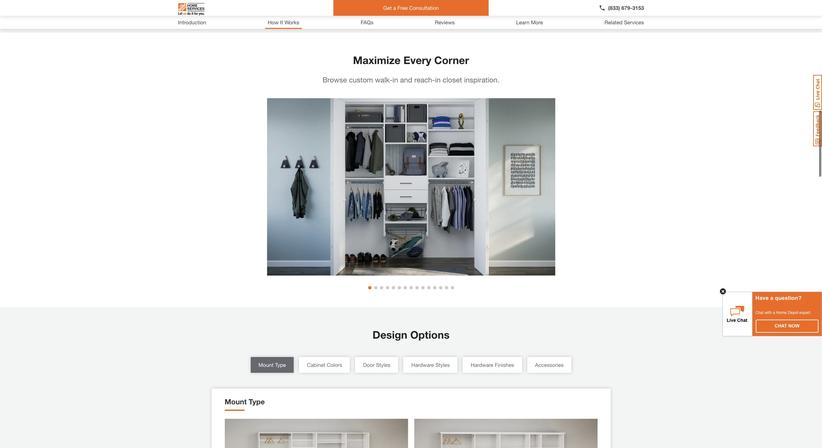 Task type: describe. For each thing, give the bounding box(es) containing it.
corner
[[435, 54, 470, 66]]

styles for door styles
[[376, 362, 391, 368]]

chat
[[775, 323, 788, 328]]

mount inside button
[[259, 362, 274, 368]]

home
[[777, 310, 788, 315]]

maximize
[[353, 54, 401, 66]]

styles for hardware styles
[[436, 362, 450, 368]]

chat with a home depot expert.
[[756, 310, 812, 315]]

closet
[[443, 76, 462, 84]]

colors
[[327, 362, 342, 368]]

inspiration.
[[464, 76, 500, 84]]

hardware finishes
[[471, 362, 515, 368]]

every
[[404, 54, 432, 66]]

walk-
[[375, 76, 393, 84]]

hardware styles button
[[404, 357, 458, 373]]

cabinet
[[307, 362, 326, 368]]

reach-
[[415, 76, 435, 84]]

type inside the mount type button
[[275, 362, 286, 368]]

now
[[789, 323, 800, 328]]

get a free consultation
[[384, 5, 439, 11]]

how it works
[[268, 19, 299, 25]]

1 in from the left
[[393, 76, 399, 84]]

1 vertical spatial mount type
[[225, 398, 265, 406]]

infopod - mount type - image image
[[225, 419, 598, 448]]

with
[[766, 310, 773, 315]]

introduction
[[178, 19, 206, 25]]

browse
[[323, 76, 347, 84]]

hardware styles
[[412, 362, 450, 368]]

get
[[384, 5, 392, 11]]

maximize every corner
[[353, 54, 470, 66]]

hardware for hardware finishes
[[471, 362, 494, 368]]

(833) 679-3153
[[609, 5, 645, 11]]

accessories
[[536, 362, 564, 368]]

mount type inside button
[[259, 362, 286, 368]]

live chat image
[[814, 75, 823, 110]]

finishes
[[495, 362, 515, 368]]

browse custom walk-in and reach-in closet inspiration.
[[323, 76, 500, 84]]

expert.
[[800, 310, 812, 315]]

consultation
[[410, 5, 439, 11]]

chat
[[756, 310, 765, 315]]

(833) 679-3153 link
[[600, 4, 645, 12]]

hardware finishes button
[[463, 357, 522, 373]]

learn
[[517, 19, 530, 25]]



Task type: vqa. For each thing, say whether or not it's contained in the screenshot.
(833) 679-3153
yes



Task type: locate. For each thing, give the bounding box(es) containing it.
0 horizontal spatial styles
[[376, 362, 391, 368]]

2 in from the left
[[435, 76, 441, 84]]

2 styles from the left
[[436, 362, 450, 368]]

free
[[398, 5, 408, 11]]

feedback link image
[[814, 111, 823, 147]]

do it for you logo image
[[178, 0, 204, 18]]

cabinet colors button
[[299, 357, 350, 373]]

custom
[[349, 76, 373, 84]]

0 horizontal spatial in
[[393, 76, 399, 84]]

door
[[363, 362, 375, 368]]

services
[[625, 19, 645, 25]]

1 hardware from the left
[[412, 362, 434, 368]]

1 horizontal spatial styles
[[436, 362, 450, 368]]

1 horizontal spatial type
[[275, 362, 286, 368]]

1 horizontal spatial mount
[[259, 362, 274, 368]]

a
[[394, 5, 396, 11], [771, 295, 774, 301], [774, 310, 776, 315]]

it
[[280, 19, 283, 25]]

options
[[411, 329, 450, 341]]

design
[[373, 329, 408, 341]]

1 horizontal spatial hardware
[[471, 362, 494, 368]]

1 vertical spatial mount
[[225, 398, 247, 406]]

hardware left the finishes
[[471, 362, 494, 368]]

(833)
[[609, 5, 621, 11]]

hardware for hardware styles
[[412, 362, 434, 368]]

styles right door
[[376, 362, 391, 368]]

door styles button
[[356, 357, 399, 373]]

get a free consultation button
[[334, 0, 489, 16]]

mount
[[259, 362, 274, 368], [225, 398, 247, 406]]

and
[[401, 76, 413, 84]]

door styles
[[363, 362, 391, 368]]

design options
[[373, 329, 450, 341]]

more
[[531, 19, 544, 25]]

have
[[756, 295, 770, 301]]

0 vertical spatial type
[[275, 362, 286, 368]]

chat now
[[775, 323, 800, 328]]

2 vertical spatial a
[[774, 310, 776, 315]]

reviews
[[435, 19, 455, 25]]

styles down options
[[436, 362, 450, 368]]

a right have
[[771, 295, 774, 301]]

a inside button
[[394, 5, 396, 11]]

0 vertical spatial mount
[[259, 362, 274, 368]]

3153
[[633, 5, 645, 11]]

how
[[268, 19, 279, 25]]

1 vertical spatial a
[[771, 295, 774, 301]]

1 horizontal spatial in
[[435, 76, 441, 84]]

faqs
[[361, 19, 374, 25]]

hardware inside hardware styles button
[[412, 362, 434, 368]]

accessories button
[[528, 357, 572, 373]]

2 hardware from the left
[[471, 362, 494, 368]]

0 horizontal spatial mount
[[225, 398, 247, 406]]

0 horizontal spatial hardware
[[412, 362, 434, 368]]

in left and on the top
[[393, 76, 399, 84]]

mount type
[[259, 362, 286, 368], [225, 398, 265, 406]]

related services
[[605, 19, 645, 25]]

type
[[275, 362, 286, 368], [249, 398, 265, 406]]

1 styles from the left
[[376, 362, 391, 368]]

0 horizontal spatial type
[[249, 398, 265, 406]]

related
[[605, 19, 623, 25]]

chat now link
[[757, 320, 819, 332]]

0 vertical spatial mount type
[[259, 362, 286, 368]]

question?
[[776, 295, 802, 301]]

in left closet
[[435, 76, 441, 84]]

depot
[[789, 310, 799, 315]]

mount type button
[[251, 357, 294, 373]]

gallery reachin desktop image
[[212, 98, 611, 276]]

679-
[[622, 5, 633, 11]]

1 vertical spatial type
[[249, 398, 265, 406]]

closet organization image
[[178, 0, 342, 17]]

hardware
[[412, 362, 434, 368], [471, 362, 494, 368]]

hardware inside hardware finishes button
[[471, 362, 494, 368]]

learn more
[[517, 19, 544, 25]]

cabinet colors
[[307, 362, 342, 368]]

styles
[[376, 362, 391, 368], [436, 362, 450, 368]]

a right with
[[774, 310, 776, 315]]

a for question?
[[771, 295, 774, 301]]

have a question?
[[756, 295, 802, 301]]

a for free
[[394, 5, 396, 11]]

hardware down options
[[412, 362, 434, 368]]

0 vertical spatial a
[[394, 5, 396, 11]]

works
[[285, 19, 299, 25]]

in
[[393, 76, 399, 84], [435, 76, 441, 84]]

a right get
[[394, 5, 396, 11]]



